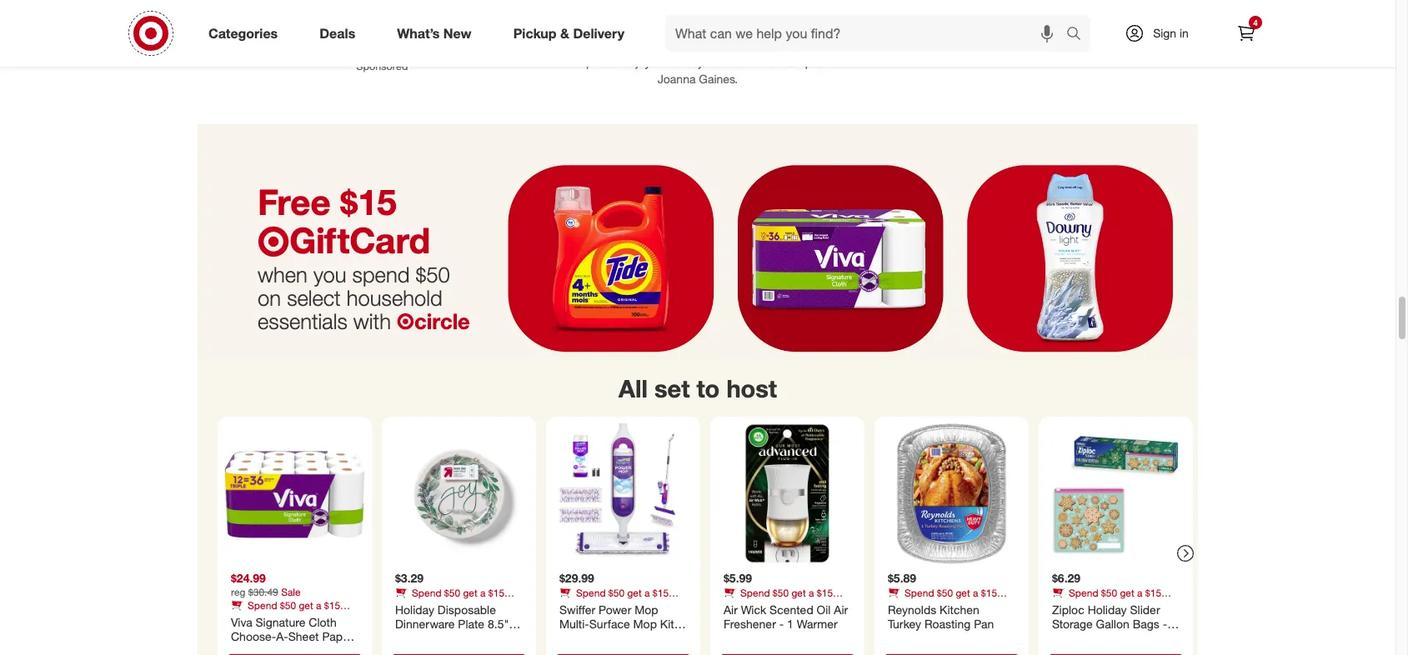 Task type: describe. For each thing, give the bounding box(es) containing it.
beautifully
[[927, 31, 980, 46]]

multi-
[[560, 617, 589, 631]]

joyful
[[636, 55, 663, 70]]

up™
[[486, 632, 505, 646]]

pickup & delivery link
[[499, 15, 646, 52]]

$5.89
[[888, 571, 917, 586]]

sign in link
[[1111, 15, 1215, 52]]

chip
[[788, 55, 812, 70]]

holiday inside holiday disposable dinnerware plate 8.5" - joy - 40ct - up & up™
[[395, 603, 435, 617]]

the
[[616, 55, 633, 70]]

sale
[[281, 586, 301, 599]]

when
[[258, 262, 308, 287]]

explore
[[573, 55, 613, 70]]

dinnerware
[[395, 617, 455, 631]]

set
[[655, 374, 690, 404]]

pickup
[[513, 25, 557, 41]]

towels
[[231, 644, 266, 656]]

paper
[[322, 630, 353, 644]]

reynolds
[[888, 603, 937, 617]]

$5.99
[[724, 571, 752, 586]]

from inside the sweet favorite day™ gifts discover beautifully crafted treats from favorite food brands.
[[1057, 31, 1081, 46]]

hearth
[[663, 7, 726, 30]]

0 vertical spatial mop
[[635, 603, 659, 617]]

minds
[[311, 31, 343, 46]]

¬
[[397, 309, 414, 334]]

What can we help you find? suggestions appear below search field
[[666, 15, 1071, 52]]

host
[[727, 374, 777, 404]]

on
[[258, 285, 281, 311]]

crayola
[[355, 7, 425, 30]]

pan
[[974, 617, 994, 631]]

◎
[[258, 225, 290, 259]]

free
[[258, 181, 331, 224]]

ziploc
[[1053, 603, 1085, 617]]

joyful
[[294, 7, 350, 30]]

- right 8.5"
[[512, 617, 517, 631]]

40ct
[[425, 632, 448, 646]]

hand™
[[749, 7, 809, 30]]

from inside the gifts by hearth & hand™ with magnolia explore the joyful holiday collection from chip & joanna gaines.
[[761, 55, 785, 70]]

ziploc holiday slider storage gallon bags - 12ct image
[[1046, 424, 1187, 565]]

reg
[[231, 586, 246, 599]]

$29.99
[[560, 571, 595, 586]]

essentials
[[258, 309, 348, 334]]

viva signature cloth choose-a-sheet paper towels - 12 triple rolls image
[[224, 424, 365, 565]]

spend
[[352, 262, 410, 287]]

8.5"
[[488, 617, 509, 631]]

gifts by hearth & hand™ with magnolia explore the joyful holiday collection from chip & joanna gaines.
[[573, 7, 823, 86]]

$50
[[416, 262, 450, 287]]

kitchen
[[940, 603, 980, 617]]

swiffer power mop multi-surface mop kit for floor cleaning
[[560, 603, 675, 646]]

& right chip
[[816, 55, 823, 70]]

- inside air wick scented oil air freshener - 1 warmer
[[780, 617, 784, 631]]

a-
[[276, 630, 288, 644]]

disposable
[[438, 603, 496, 617]]

gaines.
[[699, 72, 738, 86]]

what's new link
[[383, 15, 493, 52]]

search button
[[1059, 15, 1099, 55]]

what's
[[397, 25, 440, 41]]

swiffer power mop multi-surface mop kit for floor cleaning image
[[553, 424, 694, 565]]

holiday
[[667, 55, 704, 70]]

cloth
[[309, 615, 337, 629]]

discover
[[878, 31, 924, 46]]

collection
[[707, 55, 757, 70]]

$24.99
[[231, 571, 266, 586]]

4 link
[[1229, 15, 1265, 52]]

to
[[697, 374, 720, 404]]

$3.29
[[395, 571, 424, 586]]

sweet
[[898, 7, 954, 30]]

fuel
[[242, 31, 263, 46]]

favorite
[[960, 7, 1033, 30]]

- inside 'ziploc holiday slider storage gallon bags - 12ct'
[[1163, 617, 1168, 631]]

- inside the viva signature cloth choose-a-sheet paper towels - 12 triple rolls
[[269, 644, 274, 656]]

holiday disposable dinnerware plate 8.5" - joy - 40ct - up & up™ image
[[389, 424, 530, 565]]

carousel region
[[198, 360, 1199, 656]]

select
[[287, 285, 341, 311]]

rolls
[[324, 644, 350, 656]]

& right pickup
[[560, 25, 570, 41]]

categories link
[[194, 15, 299, 52]]

holiday disposable dinnerware plate 8.5" - joy - 40ct - up & up™
[[395, 603, 517, 646]]

in
[[1180, 26, 1189, 40]]

circle
[[414, 309, 470, 334]]

colorful
[[393, 31, 432, 46]]

wick
[[741, 603, 767, 617]]

love.
[[499, 31, 523, 46]]

holiday inside 'ziploc holiday slider storage gallon bags - 12ct'
[[1088, 603, 1127, 617]]

$6.29
[[1053, 571, 1081, 586]]

& inside holiday disposable dinnerware plate 8.5" - joy - 40ct - up & up™
[[475, 632, 483, 646]]



Task type: locate. For each thing, give the bounding box(es) containing it.
holiday up the dinnerware
[[395, 603, 435, 617]]

scented
[[770, 603, 814, 617]]

0 horizontal spatial gifts
[[430, 7, 471, 30]]

with left fun,
[[346, 31, 368, 46]]

when you spend $50 on select household essentials with
[[258, 262, 450, 334]]

1
[[787, 617, 794, 631]]

choose-
[[231, 630, 276, 644]]

search
[[1059, 26, 1099, 43]]

2 holiday from the left
[[1088, 603, 1127, 617]]

1 air from the left
[[724, 603, 738, 617]]

$30.49
[[248, 586, 278, 599]]

food
[[1126, 31, 1150, 46]]

mop up cleaning at the left
[[633, 617, 657, 631]]

mop right power
[[635, 603, 659, 617]]

gifts
[[588, 7, 631, 30]]

& up magnolia
[[731, 7, 744, 30]]

fun,
[[371, 31, 390, 46]]

with up joyful
[[634, 31, 673, 54]]

household
[[347, 285, 443, 311]]

4
[[1254, 18, 1258, 28]]

magnolia
[[678, 31, 762, 54]]

1 horizontal spatial holiday
[[1088, 603, 1127, 617]]

swiffer
[[560, 603, 596, 617]]

sheet
[[288, 630, 319, 644]]

gifts inside the sweet favorite day™ gifts discover beautifully crafted treats from favorite food brands.
[[1090, 7, 1130, 30]]

with inside the gifts by hearth & hand™ with magnolia explore the joyful holiday collection from chip & joanna gaines.
[[634, 31, 673, 54]]

1 vertical spatial from
[[761, 55, 785, 70]]

all set to host
[[619, 374, 777, 404]]

0 horizontal spatial holiday
[[395, 603, 435, 617]]

- left 12
[[269, 644, 274, 656]]

12
[[277, 644, 290, 656]]

sign in
[[1154, 26, 1189, 40]]

floor
[[577, 632, 604, 646]]

joy
[[395, 632, 414, 646]]

pickup & delivery
[[513, 25, 625, 41]]

crafted
[[984, 31, 1021, 46]]

12ct
[[1053, 632, 1076, 646]]

air wick scented oil air freshener - 1 warmer
[[724, 603, 848, 631]]

-
[[512, 617, 517, 631], [780, 617, 784, 631], [1163, 617, 1168, 631], [417, 632, 421, 646], [451, 632, 455, 646], [269, 644, 274, 656]]

brands.
[[995, 48, 1033, 62]]

roasting
[[925, 617, 971, 631]]

deals
[[320, 25, 356, 41]]

- left up
[[451, 632, 455, 646]]

treats
[[1024, 31, 1054, 46]]

plate
[[458, 617, 485, 631]]

triple
[[293, 644, 321, 656]]

gallon
[[1096, 617, 1130, 631]]

$15
[[341, 181, 397, 224]]

storage
[[1053, 617, 1093, 631]]

- right the bags
[[1163, 617, 1168, 631]]

1 horizontal spatial gifts
[[1090, 7, 1130, 30]]

sign
[[1154, 26, 1177, 40]]

surface
[[589, 617, 630, 631]]

0 horizontal spatial air
[[724, 603, 738, 617]]

bags
[[1133, 617, 1160, 631]]

1 vertical spatial mop
[[633, 617, 657, 631]]

air wick scented oil air freshener - 1 warmer image
[[717, 424, 858, 565]]

categories
[[209, 25, 278, 41]]

delivery
[[573, 25, 625, 41]]

reynolds kitchen turkey roasting pan image
[[882, 424, 1023, 565]]

gifts
[[430, 7, 471, 30], [1090, 7, 1130, 30]]

reynolds kitchen turkey roasting pan
[[888, 603, 994, 631]]

- right joy in the bottom of the page
[[417, 632, 421, 646]]

cleaning
[[607, 632, 653, 646]]

for
[[560, 632, 574, 646]]

viva
[[231, 615, 252, 629]]

they'll
[[466, 31, 496, 46]]

air left wick
[[724, 603, 738, 617]]

oil
[[817, 603, 831, 617]]

gifts up picks at the top of page
[[430, 7, 471, 30]]

1 gifts from the left
[[430, 7, 471, 30]]

2 air from the left
[[834, 603, 848, 617]]

$24.99 reg $30.49 sale
[[231, 571, 301, 599]]

giftcard
[[290, 220, 431, 262]]

2 gifts from the left
[[1090, 7, 1130, 30]]

- left 1
[[780, 617, 784, 631]]

air right the "oil"
[[834, 603, 848, 617]]

viva signature cloth choose-a-sheet paper towels - 12 triple rolls
[[231, 615, 353, 656]]

¬ circle
[[397, 309, 470, 334]]

creative
[[267, 31, 308, 46]]

0 vertical spatial from
[[1057, 31, 1081, 46]]

new
[[444, 25, 472, 41]]

holiday up gallon
[[1088, 603, 1127, 617]]

sweet favorite day™ gifts discover beautifully crafted treats from favorite food brands.
[[878, 7, 1150, 62]]

you
[[314, 262, 347, 287]]

ziploc holiday slider storage gallon bags - 12ct
[[1053, 603, 1168, 646]]

& right up
[[475, 632, 483, 646]]

sponsored
[[356, 60, 408, 72]]

1 horizontal spatial from
[[1057, 31, 1081, 46]]

from left chip
[[761, 55, 785, 70]]

power
[[599, 603, 632, 617]]

with left ¬
[[354, 309, 391, 334]]

with inside when you spend $50 on select household essentials with
[[354, 309, 391, 334]]

holiday
[[395, 603, 435, 617], [1088, 603, 1127, 617]]

fuel creative minds with fun, colorful picks they'll love.
[[242, 31, 523, 46]]

all
[[619, 374, 648, 404]]

1 horizontal spatial air
[[834, 603, 848, 617]]

kit
[[660, 617, 675, 631]]

gifts up favorite
[[1090, 7, 1130, 30]]

day™
[[1038, 7, 1084, 30]]

1 holiday from the left
[[395, 603, 435, 617]]

slider
[[1131, 603, 1161, 617]]

up
[[459, 632, 472, 646]]

from down day™ at the right top of page
[[1057, 31, 1081, 46]]

0 horizontal spatial from
[[761, 55, 785, 70]]



Task type: vqa. For each thing, say whether or not it's contained in the screenshot.
Naturals in $9.99 Educational Insights Playfoam Naturals Shape & Learn Letters & Numbers Set
no



